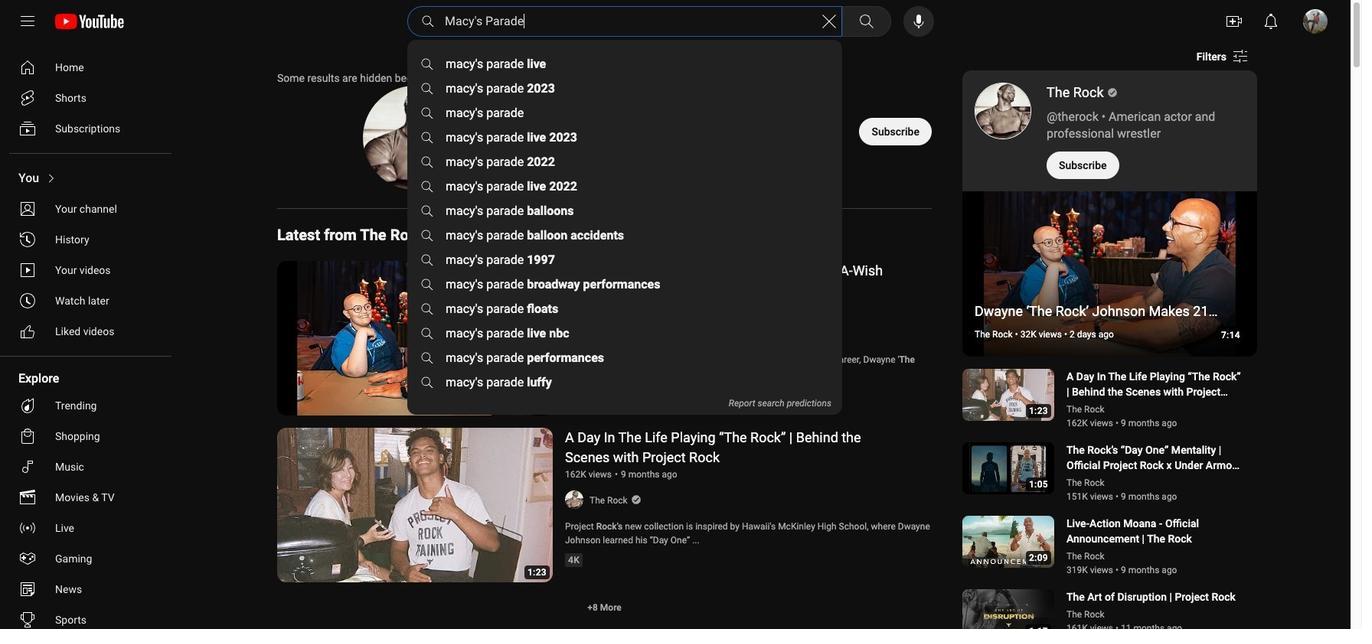 Task type: describe. For each thing, give the bounding box(es) containing it.
7 minutes, 14 seconds element
[[1222, 331, 1241, 340]]

2 option from the top
[[9, 83, 165, 113]]

15 option from the top
[[9, 544, 165, 575]]

3 option from the top
[[9, 113, 165, 144]]

14 option from the top
[[9, 513, 165, 544]]

13 option from the top
[[9, 483, 165, 513]]

5 option from the top
[[9, 194, 165, 224]]

16 option from the top
[[9, 575, 165, 605]]

0 horizontal spatial 1 minute, 23 seconds element
[[528, 568, 547, 578]]

go to channel image
[[565, 324, 584, 342]]

9 option from the top
[[9, 316, 165, 347]]

7 option from the top
[[9, 255, 165, 286]]

10 option from the top
[[9, 391, 165, 421]]

12 option from the top
[[9, 452, 165, 483]]

avatar image image
[[1304, 9, 1328, 34]]



Task type: locate. For each thing, give the bounding box(es) containing it.
17 option from the top
[[9, 605, 165, 630]]

None search field
[[404, 6, 895, 37]]

Search text field
[[445, 11, 820, 31]]

+8 more element
[[588, 601, 622, 615]]

option
[[9, 52, 165, 83], [9, 83, 165, 113], [9, 113, 165, 144], [9, 163, 165, 194], [9, 194, 165, 224], [9, 224, 165, 255], [9, 255, 165, 286], [9, 286, 165, 316], [9, 316, 165, 347], [9, 391, 165, 421], [9, 421, 165, 452], [9, 452, 165, 483], [9, 483, 165, 513], [9, 513, 165, 544], [9, 544, 165, 575], [9, 575, 165, 605], [9, 605, 165, 630]]

go to channel image
[[565, 491, 584, 509]]

None text field
[[1197, 51, 1227, 63], [1059, 159, 1107, 172], [1197, 51, 1227, 63], [1059, 159, 1107, 172]]

2 minutes, 9 seconds element
[[1030, 554, 1049, 563]]

a day in the life playing "the rock" | behind the scenes with project rock by the rock 162,769 views 9 months ago 1 minute, 23 seconds element
[[565, 430, 861, 466]]

11 option from the top
[[9, 421, 165, 452]]

1 minute, 5 seconds element
[[1030, 480, 1049, 490]]

8 option from the top
[[9, 286, 165, 316]]

4 option from the top
[[9, 163, 165, 194]]

None text field
[[872, 126, 920, 138]]

0 vertical spatial 1 minute, 23 seconds element
[[1030, 407, 1049, 416]]

1 horizontal spatial 1 minute, 23 seconds element
[[1030, 407, 1049, 416]]

6 option from the top
[[9, 224, 165, 255]]

dwayne 'the rock' johnson makes 21 make-a-wish kids' dreams come true by the rock 32,320 views 2 days ago 7 minutes, 14 seconds element
[[565, 263, 883, 299]]

1 vertical spatial 1 minute, 23 seconds element
[[528, 568, 547, 578]]

1 minute, 23 seconds element
[[1030, 407, 1049, 416], [528, 568, 547, 578]]

1 option from the top
[[9, 52, 165, 83]]

list box
[[408, 52, 843, 416]]

1 minute, 17 seconds element
[[1030, 627, 1049, 630]]



Task type: vqa. For each thing, say whether or not it's contained in the screenshot.
Search text field
yes



